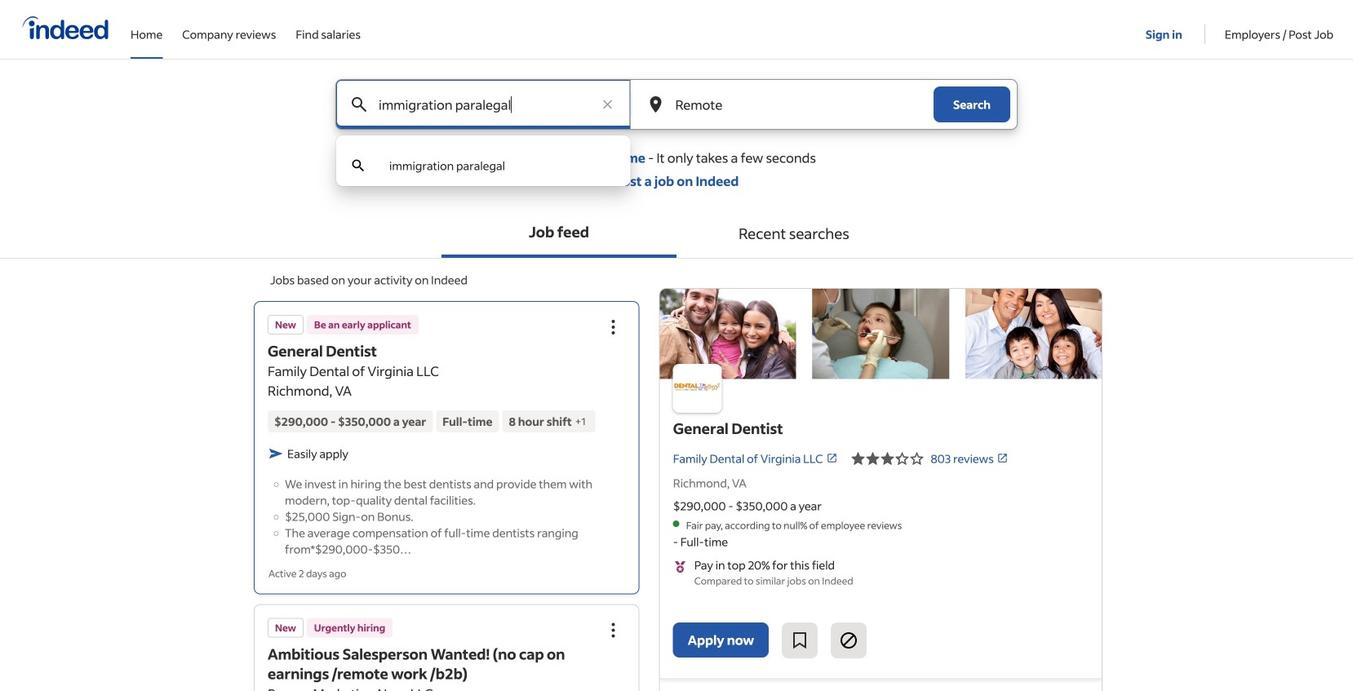 Task type: vqa. For each thing, say whether or not it's contained in the screenshot.
main content
yes



Task type: describe. For each thing, give the bounding box(es) containing it.
3.2 out of 5 stars. link to 803 reviews company ratings (opens in a new tab) image
[[998, 453, 1009, 464]]

job actions for general dentist is collapsed image
[[604, 318, 624, 337]]

Edit location text field
[[672, 80, 901, 129]]

search: Job title, keywords, or company text field
[[376, 80, 592, 129]]

immigration paralegal element
[[389, 158, 505, 173]]

clear what input image
[[600, 96, 616, 113]]



Task type: locate. For each thing, give the bounding box(es) containing it.
save this job image
[[791, 631, 810, 651]]

tab list
[[0, 209, 1354, 259]]

3.2 out of 5 stars image
[[851, 449, 925, 469]]

main content
[[0, 79, 1354, 692]]

not interested image
[[840, 631, 859, 651]]

None search field
[[323, 79, 1031, 186]]

family dental of virginia llc (opens in a new tab) image
[[827, 453, 838, 464]]

family dental of virginia llc logo image
[[660, 289, 1102, 379], [673, 364, 722, 413]]

job actions for ambitious salesperson wanted! (no cap on earnings /remote work /b2b) is collapsed image
[[604, 621, 624, 641]]



